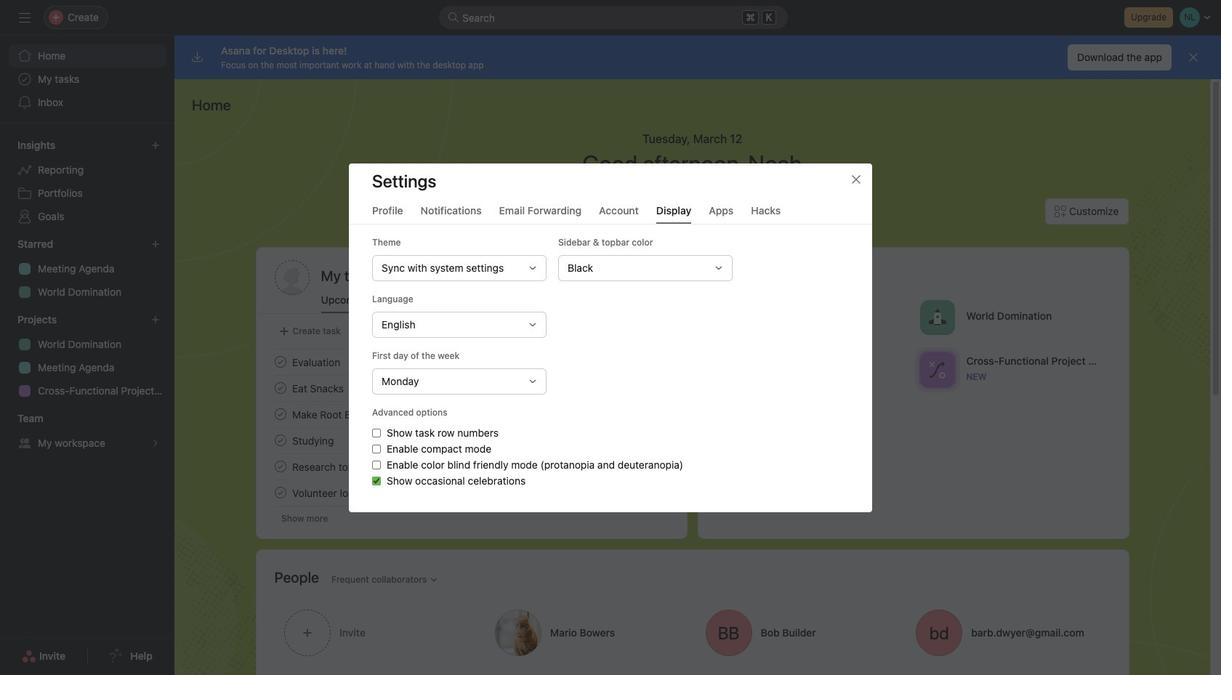 Task type: describe. For each thing, give the bounding box(es) containing it.
add profile photo image
[[275, 260, 309, 295]]

global element
[[0, 36, 175, 123]]

projects element
[[0, 307, 175, 406]]

3 mark complete image from the top
[[272, 432, 289, 449]]

2 mark complete image from the top
[[272, 484, 289, 502]]

line_and_symbols image
[[929, 361, 946, 378]]

starred element
[[0, 231, 175, 307]]

1 mark complete image from the top
[[272, 353, 289, 371]]

prominent image
[[448, 12, 460, 23]]

close image
[[851, 173, 862, 185]]



Task type: locate. For each thing, give the bounding box(es) containing it.
1 vertical spatial mark complete image
[[272, 484, 289, 502]]

insights element
[[0, 132, 175, 231]]

4 mark complete checkbox from the top
[[272, 458, 289, 476]]

None checkbox
[[372, 429, 381, 437], [372, 477, 381, 485], [372, 429, 381, 437], [372, 477, 381, 485]]

Mark complete checkbox
[[272, 406, 289, 423], [272, 484, 289, 502]]

1 mark complete checkbox from the top
[[272, 406, 289, 423]]

hide sidebar image
[[19, 12, 31, 23]]

1 mark complete checkbox from the top
[[272, 353, 289, 371]]

Mark complete checkbox
[[272, 353, 289, 371], [272, 380, 289, 397], [272, 432, 289, 449], [272, 458, 289, 476]]

0 vertical spatial mark complete checkbox
[[272, 406, 289, 423]]

rocket image
[[929, 309, 946, 326]]

None checkbox
[[372, 445, 381, 453], [372, 461, 381, 469], [372, 445, 381, 453], [372, 461, 381, 469]]

mark complete image
[[272, 353, 289, 371], [272, 380, 289, 397], [272, 432, 289, 449], [272, 458, 289, 476]]

2 mark complete image from the top
[[272, 380, 289, 397]]

mark complete image
[[272, 406, 289, 423], [272, 484, 289, 502]]

teams element
[[0, 406, 175, 458]]

3 mark complete checkbox from the top
[[272, 432, 289, 449]]

4 mark complete image from the top
[[272, 458, 289, 476]]

1 vertical spatial mark complete checkbox
[[272, 484, 289, 502]]

1 mark complete image from the top
[[272, 406, 289, 423]]

0 vertical spatial mark complete image
[[272, 406, 289, 423]]

dismiss image
[[1188, 52, 1200, 63]]

2 mark complete checkbox from the top
[[272, 380, 289, 397]]

2 mark complete checkbox from the top
[[272, 484, 289, 502]]



Task type: vqa. For each thing, say whether or not it's contained in the screenshot.
Mark complete option in the the Hiring new manager cell's Task name text field
no



